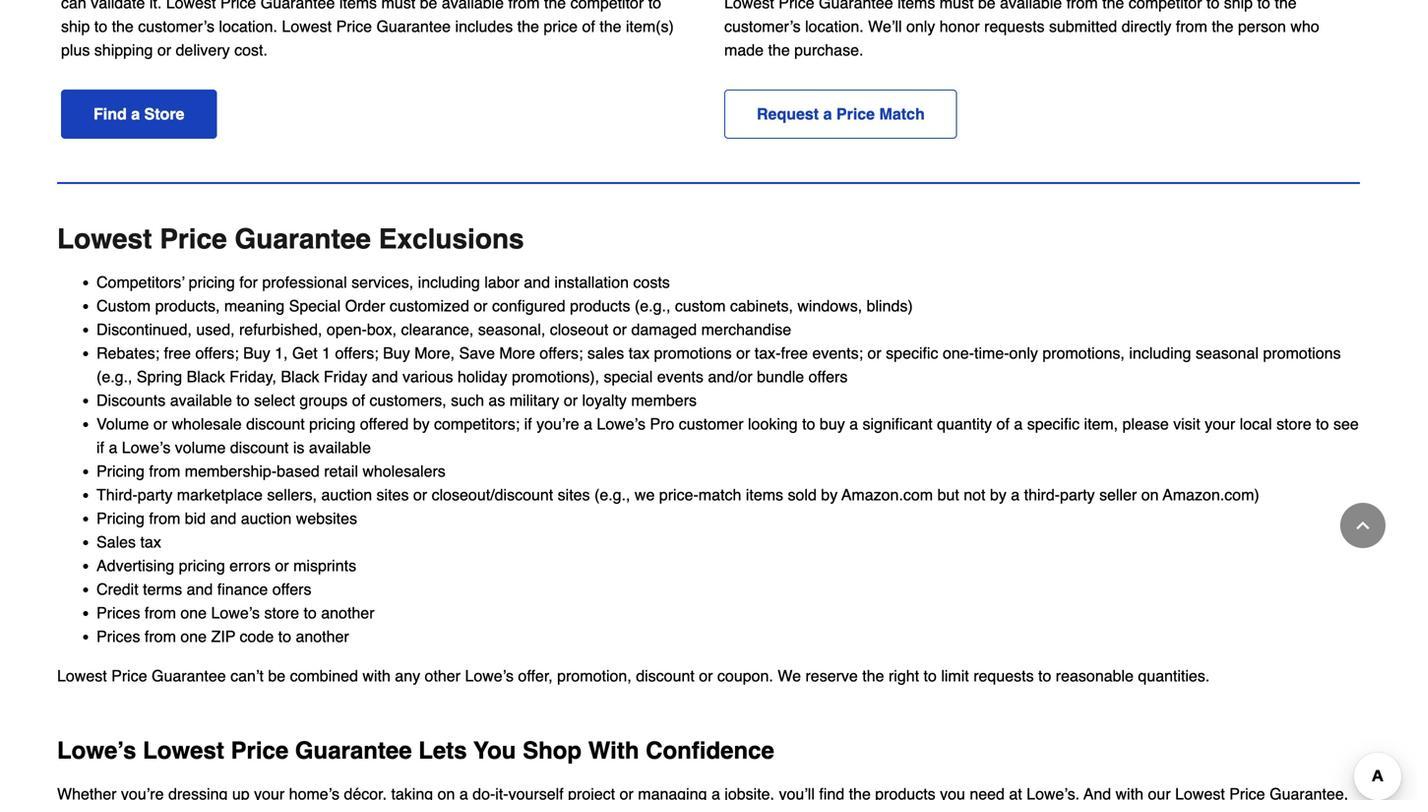 Task type: vqa. For each thing, say whether or not it's contained in the screenshot.
chevron right icon corresponding to Smart Home, Security, Wi-Fi
no



Task type: locate. For each thing, give the bounding box(es) containing it.
pricing down groups
[[309, 415, 356, 433]]

another up combined
[[296, 628, 349, 646]]

wholesale
[[172, 415, 242, 433]]

select
[[254, 391, 295, 410]]

(e.g., down costs
[[635, 297, 671, 315]]

1 horizontal spatial buy
[[383, 344, 410, 362]]

1 one from the top
[[181, 604, 207, 622]]

0 horizontal spatial party
[[138, 486, 173, 504]]

closeout
[[550, 320, 609, 339]]

and up configured
[[524, 273, 550, 291]]

free
[[164, 344, 191, 362], [781, 344, 808, 362]]

and right 'terms'
[[187, 580, 213, 599]]

1 horizontal spatial specific
[[1028, 415, 1080, 433]]

2 offers; from the left
[[335, 344, 379, 362]]

1 offers; from the left
[[195, 344, 239, 362]]

or up sales at the top of page
[[613, 320, 627, 339]]

pricing up third-
[[96, 462, 145, 480]]

of down the friday
[[352, 391, 365, 410]]

0 vertical spatial lowest
[[57, 223, 152, 255]]

auction
[[321, 486, 372, 504], [241, 509, 292, 528]]

holiday
[[458, 368, 508, 386]]

scroll to top element
[[1341, 503, 1386, 548]]

1 horizontal spatial black
[[281, 368, 319, 386]]

0 horizontal spatial free
[[164, 344, 191, 362]]

offers;
[[195, 344, 239, 362], [335, 344, 379, 362], [540, 344, 583, 362]]

pricing up 'terms'
[[179, 557, 225, 575]]

including
[[418, 273, 480, 291], [1130, 344, 1192, 362]]

is
[[293, 439, 305, 457]]

0 horizontal spatial including
[[418, 273, 480, 291]]

0 vertical spatial one
[[181, 604, 207, 622]]

looking
[[748, 415, 798, 433]]

buy up friday,
[[243, 344, 270, 362]]

0 horizontal spatial black
[[187, 368, 225, 386]]

1 vertical spatial prices
[[96, 628, 140, 646]]

discount right promotion,
[[636, 667, 695, 685]]

1 vertical spatial (e.g.,
[[96, 368, 132, 386]]

military
[[510, 391, 560, 410]]

2 pricing from the top
[[96, 509, 145, 528]]

2 prices from the top
[[96, 628, 140, 646]]

if down military
[[524, 415, 532, 433]]

black down get
[[281, 368, 319, 386]]

2 promotions from the left
[[1264, 344, 1342, 362]]

specific left one-
[[886, 344, 939, 362]]

promotions right seasonal
[[1264, 344, 1342, 362]]

local
[[1240, 415, 1273, 433]]

1 horizontal spatial offers
[[809, 368, 848, 386]]

auction down the retail
[[321, 486, 372, 504]]

auction down sellers,
[[241, 509, 292, 528]]

spring
[[137, 368, 182, 386]]

1
[[322, 344, 331, 362]]

1 horizontal spatial of
[[997, 415, 1010, 433]]

bundle
[[757, 368, 805, 386]]

1 vertical spatial lowest
[[57, 667, 107, 685]]

find a store
[[94, 105, 185, 123]]

to left buy
[[803, 415, 816, 433]]

0 horizontal spatial auction
[[241, 509, 292, 528]]

discount down select
[[246, 415, 305, 433]]

1 horizontal spatial if
[[524, 415, 532, 433]]

offer,
[[518, 667, 553, 685]]

(e.g., left we
[[595, 486, 631, 504]]

damaged
[[632, 320, 697, 339]]

any
[[395, 667, 420, 685]]

2 horizontal spatial (e.g.,
[[635, 297, 671, 315]]

offers; down open-
[[335, 344, 379, 362]]

from
[[149, 462, 181, 480], [149, 509, 181, 528], [145, 604, 176, 622], [145, 628, 176, 646]]

0 horizontal spatial of
[[352, 391, 365, 410]]

0 vertical spatial if
[[524, 415, 532, 433]]

0 vertical spatial specific
[[886, 344, 939, 362]]

0 vertical spatial available
[[170, 391, 232, 410]]

by right sold
[[821, 486, 838, 504]]

party left the seller
[[1060, 486, 1095, 504]]

1 vertical spatial specific
[[1028, 415, 1080, 433]]

offers; up promotions)​,
[[540, 344, 583, 362]]

or down merchandise
[[737, 344, 751, 362]]

0 horizontal spatial buy
[[243, 344, 270, 362]]

1 horizontal spatial party
[[1060, 486, 1095, 504]]

3 offers; from the left
[[540, 344, 583, 362]]

pricing down third-
[[96, 509, 145, 528]]

one left zip
[[181, 628, 207, 646]]

0 horizontal spatial tax
[[140, 533, 161, 551]]

0 horizontal spatial promotions
[[654, 344, 732, 362]]

sites
[[377, 486, 409, 504], [558, 486, 590, 504]]

1 vertical spatial tax
[[140, 533, 161, 551]]

including left seasonal
[[1130, 344, 1192, 362]]

pricing up products,
[[189, 273, 235, 291]]

with
[[363, 667, 391, 685]]

more,
[[415, 344, 455, 362]]

discontinued,
[[96, 320, 192, 339]]

tax-
[[755, 344, 781, 362]]

store right local
[[1277, 415, 1312, 433]]

errors
[[230, 557, 271, 575]]

but
[[938, 486, 960, 504]]

1 vertical spatial guarantee
[[152, 667, 226, 685]]

discount up membership- in the left of the page
[[230, 439, 289, 457]]

pricing
[[189, 273, 235, 291], [309, 415, 356, 433], [179, 557, 225, 575]]

party left marketplace
[[138, 486, 173, 504]]

members
[[631, 391, 697, 410]]

1 vertical spatial store
[[264, 604, 299, 622]]

promotions up events
[[654, 344, 732, 362]]

of
[[352, 391, 365, 410], [997, 415, 1010, 433]]

windows,
[[798, 297, 863, 315]]

get
[[292, 344, 318, 362]]

tax
[[629, 344, 650, 362], [140, 533, 161, 551]]

available up wholesale
[[170, 391, 232, 410]]

0 horizontal spatial sites
[[377, 486, 409, 504]]

amazon.com
[[842, 486, 933, 504]]

0 vertical spatial pricing
[[96, 462, 145, 480]]

of right quantity
[[997, 415, 1010, 433]]

1 horizontal spatial (e.g.,
[[595, 486, 631, 504]]

(e.g., down rebates;
[[96, 368, 132, 386]]

and
[[524, 273, 550, 291], [372, 368, 398, 386], [210, 509, 237, 528], [187, 580, 213, 599]]

available up the retail
[[309, 439, 371, 457]]

guarantee
[[235, 223, 371, 255], [152, 667, 226, 685], [295, 737, 412, 764]]

1 horizontal spatial promotions
[[1264, 344, 1342, 362]]

open-
[[327, 320, 367, 339]]

2 horizontal spatial offers;
[[540, 344, 583, 362]]

customized
[[390, 297, 469, 315]]

1 sites from the left
[[377, 486, 409, 504]]

including up customized
[[418, 273, 480, 291]]

one down 'terms'
[[181, 604, 207, 622]]

tax up special
[[629, 344, 650, 362]]

or up you're
[[564, 391, 578, 410]]

1 vertical spatial offers
[[272, 580, 312, 599]]

1 vertical spatial one
[[181, 628, 207, 646]]

guarantee up professional
[[235, 223, 371, 255]]

0 vertical spatial tax
[[629, 344, 650, 362]]

sites left we
[[558, 486, 590, 504]]

clearance,
[[401, 320, 474, 339]]

one-
[[943, 344, 975, 362]]

used,
[[196, 320, 235, 339]]

1 horizontal spatial including
[[1130, 344, 1192, 362]]

volume
[[175, 439, 226, 457]]

1 vertical spatial auction
[[241, 509, 292, 528]]

by right not
[[990, 486, 1007, 504]]

1 horizontal spatial free
[[781, 344, 808, 362]]

if down volume
[[96, 439, 104, 457]]

refurbished,
[[239, 320, 322, 339]]

1 promotions from the left
[[654, 344, 732, 362]]

2 party from the left
[[1060, 486, 1095, 504]]

specific
[[886, 344, 939, 362], [1028, 415, 1080, 433]]

0 horizontal spatial (e.g.,
[[96, 368, 132, 386]]

only
[[1010, 344, 1039, 362]]

0 vertical spatial guarantee
[[235, 223, 371, 255]]

by down customers,
[[413, 415, 430, 433]]

1 horizontal spatial store
[[1277, 415, 1312, 433]]

as
[[489, 391, 505, 410]]

2 horizontal spatial by
[[990, 486, 1007, 504]]

or right errors
[[275, 557, 289, 575]]

various
[[403, 368, 453, 386]]

store
[[144, 105, 185, 123]]

coupon.
[[718, 667, 774, 685]]

confidence
[[646, 737, 775, 764]]

1 horizontal spatial sites
[[558, 486, 590, 504]]

the
[[863, 667, 885, 685]]

price left match
[[837, 105, 875, 123]]

finance
[[217, 580, 268, 599]]

specific left 'item,'
[[1028, 415, 1080, 433]]

blinds)
[[867, 297, 913, 315]]

pricing
[[96, 462, 145, 480], [96, 509, 145, 528]]

store
[[1277, 415, 1312, 433], [264, 604, 299, 622]]

price down credit
[[111, 667, 147, 685]]

0 horizontal spatial offers;
[[195, 344, 239, 362]]

black right spring
[[187, 368, 225, 386]]

1 horizontal spatial offers;
[[335, 344, 379, 362]]

free up bundle
[[781, 344, 808, 362]]

prices
[[96, 604, 140, 622], [96, 628, 140, 646]]

for
[[239, 273, 258, 291]]

if
[[524, 415, 532, 433], [96, 439, 104, 457]]

sites down wholesalers
[[377, 486, 409, 504]]

buy
[[243, 344, 270, 362], [383, 344, 410, 362]]

1 vertical spatial pricing
[[96, 509, 145, 528]]

bid
[[185, 509, 206, 528]]

item,
[[1084, 415, 1119, 433]]

offers down events;
[[809, 368, 848, 386]]

please
[[1123, 415, 1169, 433]]

lets
[[419, 737, 467, 764]]

2 vertical spatial discount
[[636, 667, 695, 685]]

0 vertical spatial discount
[[246, 415, 305, 433]]

merchandise
[[702, 320, 792, 339]]

free up spring
[[164, 344, 191, 362]]

0 horizontal spatial offers
[[272, 580, 312, 599]]

black
[[187, 368, 225, 386], [281, 368, 319, 386]]

another down misprints
[[321, 604, 375, 622]]

2 vertical spatial (e.g.,
[[595, 486, 631, 504]]

loyalty
[[582, 391, 627, 410]]

shop
[[523, 737, 582, 764]]

0 vertical spatial store
[[1277, 415, 1312, 433]]

1 prices from the top
[[96, 604, 140, 622]]

offers; down used,
[[195, 344, 239, 362]]

store up code
[[264, 604, 299, 622]]

to left limit
[[924, 667, 937, 685]]

and down marketplace
[[210, 509, 237, 528]]

1 vertical spatial pricing
[[309, 415, 356, 433]]

0 horizontal spatial available
[[170, 391, 232, 410]]

buy down the box,
[[383, 344, 410, 362]]

lowe's
[[597, 415, 646, 433], [122, 439, 171, 457], [211, 604, 260, 622], [465, 667, 514, 685], [57, 737, 136, 764]]

guarantee down zip
[[152, 667, 226, 685]]

0 vertical spatial prices
[[96, 604, 140, 622]]

guarantee down with
[[295, 737, 412, 764]]

1 horizontal spatial auction
[[321, 486, 372, 504]]

tax up advertising
[[140, 533, 161, 551]]

2 vertical spatial pricing
[[179, 557, 225, 575]]

0 horizontal spatial specific
[[886, 344, 939, 362]]

0 vertical spatial auction
[[321, 486, 372, 504]]

offers down misprints
[[272, 580, 312, 599]]

2 one from the top
[[181, 628, 207, 646]]

seasonal
[[1196, 344, 1259, 362]]

1 vertical spatial if
[[96, 439, 104, 457]]

1 vertical spatial available
[[309, 439, 371, 457]]

0 vertical spatial (e.g.,
[[635, 297, 671, 315]]



Task type: describe. For each thing, give the bounding box(es) containing it.
to right the requests
[[1039, 667, 1052, 685]]

1 free from the left
[[164, 344, 191, 362]]

0 horizontal spatial by
[[413, 415, 430, 433]]

match
[[699, 486, 742, 504]]

1 black from the left
[[187, 368, 225, 386]]

requests
[[974, 667, 1034, 685]]

friday,
[[230, 368, 277, 386]]

not
[[964, 486, 986, 504]]

lowest for lowest price guarantee exclusions
[[57, 223, 152, 255]]

reserve
[[806, 667, 858, 685]]

a right buy
[[850, 415, 859, 433]]

0 vertical spatial another
[[321, 604, 375, 622]]

groups
[[300, 391, 348, 410]]

competitors;
[[434, 415, 520, 433]]

discounts
[[96, 391, 166, 410]]

a right quantity
[[1014, 415, 1023, 433]]

0 vertical spatial of
[[352, 391, 365, 410]]

2 buy from the left
[[383, 344, 410, 362]]

quantity
[[937, 415, 993, 433]]

third-
[[96, 486, 138, 504]]

guarantee for exclusions
[[235, 223, 371, 255]]

price down can't
[[231, 737, 289, 764]]

or down wholesalers
[[413, 486, 427, 504]]

seasonal,
[[478, 320, 546, 339]]

guarantee for can't
[[152, 667, 226, 685]]

with
[[588, 737, 639, 764]]

closeout/discount
[[432, 486, 554, 504]]

custom
[[96, 297, 151, 315]]

labor
[[485, 273, 520, 291]]

cabinets,
[[730, 297, 793, 315]]

costs
[[634, 273, 670, 291]]

1 party from the left
[[138, 486, 173, 504]]

credit
[[96, 580, 139, 599]]

advertising
[[96, 557, 174, 575]]

can't
[[230, 667, 264, 685]]

websites
[[296, 509, 357, 528]]

installation
[[555, 273, 629, 291]]

see
[[1334, 415, 1359, 433]]

0 vertical spatial pricing
[[189, 273, 235, 291]]

significant
[[863, 415, 933, 433]]

buy
[[820, 415, 845, 433]]

exclusions
[[379, 223, 524, 255]]

price up products,
[[160, 223, 227, 255]]

2 vertical spatial guarantee
[[295, 737, 412, 764]]

more
[[500, 344, 535, 362]]

save
[[459, 344, 495, 362]]

0 horizontal spatial if
[[96, 439, 104, 457]]

offered
[[360, 415, 409, 433]]

third-
[[1025, 486, 1060, 504]]

marketplace
[[177, 486, 263, 504]]

1,
[[275, 344, 288, 362]]

request
[[757, 105, 819, 123]]

2 vertical spatial lowest
[[143, 737, 224, 764]]

lowe's lowest price guarantee lets you shop with confidence
[[57, 737, 775, 764]]

request a price match
[[757, 105, 925, 123]]

or right events;
[[868, 344, 882, 362]]

match
[[880, 105, 925, 123]]

a right find
[[131, 105, 140, 123]]

promotion,
[[557, 667, 632, 685]]

box,
[[367, 320, 397, 339]]

lowest price guarantee exclusions
[[57, 223, 524, 255]]

wholesalers
[[363, 462, 446, 480]]

2 free from the left
[[781, 344, 808, 362]]

services,
[[352, 273, 414, 291]]

1 buy from the left
[[243, 344, 270, 362]]

1 vertical spatial discount
[[230, 439, 289, 457]]

customers,
[[370, 391, 447, 410]]

0 vertical spatial including
[[418, 273, 480, 291]]

or right volume
[[153, 415, 167, 433]]

on
[[1142, 486, 1159, 504]]

to down misprints
[[304, 604, 317, 622]]

pro
[[650, 415, 675, 433]]

amazon.com)
[[1163, 486, 1260, 504]]

right
[[889, 667, 920, 685]]

lowest price guarantee can't be combined with any other lowe's offer, promotion, discount or coupon. we reserve the right to limit requests to reasonable quantities.
[[57, 667, 1210, 685]]

1 vertical spatial including
[[1130, 344, 1192, 362]]

competitors' pricing for professional services, including labor and installation costs custom products, meaning special order customized or configured products (e.g., custom cabinets, windows, blinds) discontinued, used, refurbished, open-box, clearance, seasonal, closeout or damaged merchandise rebates; free offers; buy 1, get 1 offers; buy more, save more offers; sales tax promotions or tax-free events; or specific one-time-only promotions, including seasonal promotions (e.g., spring black friday, black friday and various holiday promotions)​, special events and/or bundle offers discounts available to select groups of customers, such as military or loyalty members volume or wholesale discount pricing offered by competitors; if you're a lowe's pro customer looking to buy a significant quantity of a specific item, please visit your local store to see if a lowe's volume discount is available pricing from membership-based retail wholesalers third-party marketplace sellers, auction sites or closeout/discount sites (e.g., we price-match items sold by amazon.com but not by a third-party seller on amazon.com) pricing from bid and auction websites sales tax advertising pricing errors or misprints credit terms and finance offers prices from one lowe's store to another prices from one zip code to another
[[96, 273, 1359, 646]]

and up customers,
[[372, 368, 398, 386]]

1 horizontal spatial tax
[[629, 344, 650, 362]]

to right code
[[278, 628, 291, 646]]

a right 'request'
[[824, 105, 832, 123]]

or left coupon.
[[699, 667, 713, 685]]

friday
[[324, 368, 368, 386]]

1 vertical spatial another
[[296, 628, 349, 646]]

special
[[289, 297, 341, 315]]

chevron up image
[[1354, 516, 1373, 536]]

professional
[[262, 273, 347, 291]]

we
[[778, 667, 801, 685]]

items
[[746, 486, 784, 504]]

competitors'
[[96, 273, 185, 291]]

your
[[1205, 415, 1236, 433]]

lowest for lowest price guarantee can't be combined with any other lowe's offer, promotion, discount or coupon. we reserve the right to limit requests to reasonable quantities.
[[57, 667, 107, 685]]

membership-
[[185, 462, 277, 480]]

be
[[268, 667, 286, 685]]

reasonable
[[1056, 667, 1134, 685]]

terms
[[143, 580, 182, 599]]

meaning
[[224, 297, 285, 315]]

1 pricing from the top
[[96, 462, 145, 480]]

customer
[[679, 415, 744, 433]]

we
[[635, 486, 655, 504]]

find
[[94, 105, 127, 123]]

0 vertical spatial offers
[[809, 368, 848, 386]]

zip
[[211, 628, 236, 646]]

volume
[[96, 415, 149, 433]]

2 black from the left
[[281, 368, 319, 386]]

a left third-
[[1011, 486, 1020, 504]]

1 vertical spatial of
[[997, 415, 1010, 433]]

or down labor
[[474, 297, 488, 315]]

1 horizontal spatial by
[[821, 486, 838, 504]]

0 horizontal spatial store
[[264, 604, 299, 622]]

promotions)​,
[[512, 368, 600, 386]]

combined
[[290, 667, 358, 685]]

configured
[[492, 297, 566, 315]]

time-
[[975, 344, 1010, 362]]

2 sites from the left
[[558, 486, 590, 504]]

and/or
[[708, 368, 753, 386]]

misprints
[[293, 557, 356, 575]]

limit
[[942, 667, 970, 685]]

a down volume
[[109, 439, 117, 457]]

a down loyalty
[[584, 415, 593, 433]]

events;
[[813, 344, 863, 362]]

to left see
[[1316, 415, 1330, 433]]

retail
[[324, 462, 358, 480]]

promotions,
[[1043, 344, 1125, 362]]

products,
[[155, 297, 220, 315]]

to down friday,
[[237, 391, 250, 410]]

1 horizontal spatial available
[[309, 439, 371, 457]]



